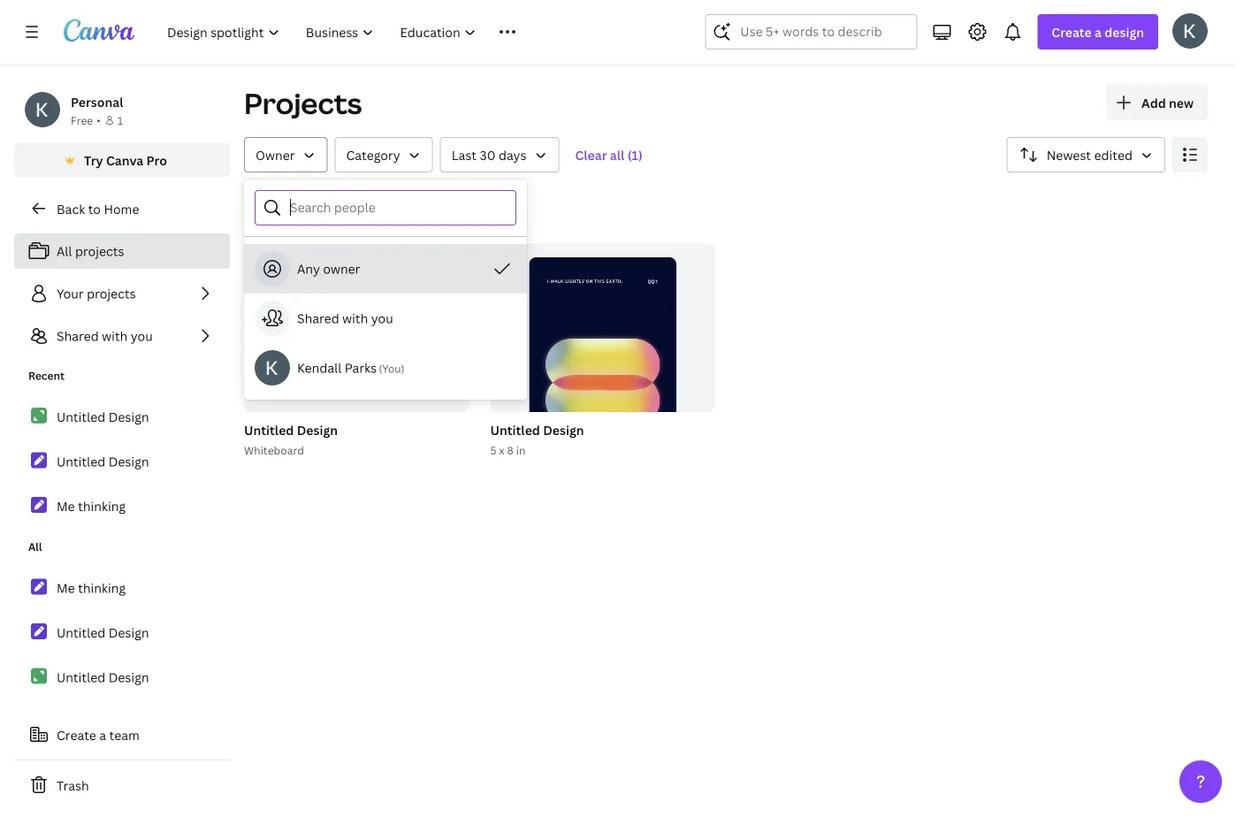 Task type: locate. For each thing, give the bounding box(es) containing it.
0 vertical spatial create
[[1052, 23, 1092, 40]]

2 list from the top
[[14, 398, 230, 525]]

all for all projects
[[57, 243, 72, 260]]

untitled design button up in
[[491, 419, 584, 441]]

1 vertical spatial a
[[99, 727, 106, 744]]

with up the 'kendall parks ( you )'
[[343, 310, 368, 327]]

try canva pro button
[[14, 143, 230, 177]]

Sort by button
[[1007, 137, 1166, 173]]

3 list from the top
[[14, 569, 230, 696]]

you up kendall parks option on the top of the page
[[371, 310, 393, 327]]

shared with you link
[[14, 319, 230, 354]]

Search people search field
[[290, 191, 505, 225]]

0 vertical spatial projects
[[75, 243, 124, 260]]

0 vertical spatial with
[[343, 310, 368, 327]]

1 horizontal spatial shared with you
[[297, 310, 393, 327]]

3 untitled design from the top
[[57, 624, 149, 641]]

free •
[[71, 113, 101, 127]]

2 untitled design button from the left
[[491, 419, 584, 441]]

all
[[610, 146, 625, 163]]

all projects
[[57, 243, 124, 260]]

0 horizontal spatial shared with you
[[57, 328, 153, 345]]

shared with you
[[297, 310, 393, 327], [57, 328, 153, 345]]

untitled design for fourth untitled design link from the bottom
[[57, 409, 149, 425]]

None search field
[[705, 14, 918, 50]]

0 horizontal spatial all
[[28, 540, 42, 554]]

0 horizontal spatial shared
[[57, 328, 99, 345]]

0 vertical spatial you
[[371, 310, 393, 327]]

1 vertical spatial me thinking
[[57, 580, 126, 597]]

(
[[379, 361, 382, 376]]

1 list from the top
[[14, 234, 230, 354]]

untitled for 1st untitled design link from the bottom
[[57, 669, 106, 686]]

1 untitled design from the top
[[57, 409, 149, 425]]

1 horizontal spatial all
[[57, 243, 72, 260]]

all projects link
[[14, 234, 230, 269]]

create inside button
[[57, 727, 96, 744]]

1 vertical spatial thinking
[[78, 580, 126, 597]]

1 vertical spatial all
[[28, 540, 42, 554]]

1 untitled design button from the left
[[244, 419, 338, 441]]

shared up the kendall
[[297, 310, 339, 327]]

untitled design button for untitled design 5 x 8 in
[[491, 419, 584, 441]]

4 untitled design from the top
[[57, 669, 149, 686]]

1 horizontal spatial shared
[[297, 310, 339, 327]]

design inside untitled design 5 x 8 in
[[543, 421, 584, 438]]

to
[[88, 200, 101, 217]]

all
[[57, 243, 72, 260], [28, 540, 42, 554]]

untitled
[[57, 409, 106, 425], [244, 421, 294, 438], [491, 421, 540, 438], [57, 453, 106, 470], [57, 624, 106, 641], [57, 669, 106, 686]]

design
[[1105, 23, 1145, 40]]

any owner option
[[244, 244, 527, 294]]

untitled design link
[[14, 398, 230, 436], [14, 443, 230, 480], [14, 614, 230, 652], [14, 659, 230, 696]]

1 horizontal spatial untitled design button
[[491, 419, 584, 441]]

shared with you down owner at the top left of the page
[[297, 310, 393, 327]]

projects
[[75, 243, 124, 260], [87, 285, 136, 302]]

8
[[507, 443, 514, 457]]

untitled for 3rd untitled design link from the bottom
[[57, 453, 106, 470]]

create for create a team
[[57, 727, 96, 744]]

0 vertical spatial me thinking
[[57, 498, 126, 515]]

list
[[14, 234, 230, 354], [14, 398, 230, 525], [14, 569, 230, 696]]

1 horizontal spatial create
[[1052, 23, 1092, 40]]

days
[[499, 146, 527, 163]]

1 vertical spatial with
[[102, 328, 128, 345]]

with
[[343, 310, 368, 327], [102, 328, 128, 345]]

back
[[57, 200, 85, 217]]

new
[[1170, 94, 1194, 111]]

your projects
[[57, 285, 136, 302]]

0 vertical spatial me thinking link
[[14, 487, 230, 525]]

0 vertical spatial shared
[[297, 310, 339, 327]]

x
[[499, 443, 505, 457]]

any owner button
[[244, 244, 527, 294]]

0 horizontal spatial with
[[102, 328, 128, 345]]

add
[[1142, 94, 1167, 111]]

me thinking link
[[14, 487, 230, 525], [14, 569, 230, 607]]

shared for shared with you link
[[57, 328, 99, 345]]

your projects link
[[14, 276, 230, 311]]

0 horizontal spatial untitled design button
[[244, 419, 338, 441]]

shared with you button
[[244, 294, 527, 343]]

1 vertical spatial you
[[131, 328, 153, 345]]

kendall parks ( you )
[[297, 360, 405, 376]]

projects down back to home
[[75, 243, 124, 260]]

you
[[371, 310, 393, 327], [131, 328, 153, 345]]

create a team button
[[14, 718, 230, 753]]

create left team
[[57, 727, 96, 744]]

1 horizontal spatial with
[[343, 310, 368, 327]]

0 vertical spatial list
[[14, 234, 230, 354]]

you inside shared with you link
[[131, 328, 153, 345]]

0 horizontal spatial a
[[99, 727, 106, 744]]

2 untitled design from the top
[[57, 453, 149, 470]]

1 vertical spatial me
[[57, 580, 75, 597]]

0 vertical spatial all
[[57, 243, 72, 260]]

1 horizontal spatial you
[[371, 310, 393, 327]]

1 vertical spatial create
[[57, 727, 96, 744]]

any
[[297, 261, 320, 277]]

you for shared with you link
[[131, 328, 153, 345]]

0 vertical spatial thinking
[[78, 498, 126, 515]]

you for shared with you button
[[371, 310, 393, 327]]

clear all (1)
[[576, 146, 643, 163]]

create left "design"
[[1052, 23, 1092, 40]]

1 vertical spatial projects
[[87, 285, 136, 302]]

newest
[[1047, 146, 1092, 163]]

shared with you inside button
[[297, 310, 393, 327]]

a for design
[[1095, 23, 1102, 40]]

1 vertical spatial shared with you
[[57, 328, 153, 345]]

create inside dropdown button
[[1052, 23, 1092, 40]]

0 horizontal spatial create
[[57, 727, 96, 744]]

0 horizontal spatial you
[[131, 328, 153, 345]]

in
[[516, 443, 526, 457]]

team
[[109, 727, 140, 744]]

a inside dropdown button
[[1095, 23, 1102, 40]]

free
[[71, 113, 93, 127]]

create
[[1052, 23, 1092, 40], [57, 727, 96, 744]]

you inside shared with you button
[[371, 310, 393, 327]]

you down your projects link
[[131, 328, 153, 345]]

design
[[109, 409, 149, 425], [297, 421, 338, 438], [543, 421, 584, 438], [109, 453, 149, 470], [109, 624, 149, 641], [109, 669, 149, 686]]

0 vertical spatial me
[[57, 498, 75, 515]]

untitled design whiteboard
[[244, 421, 338, 457]]

1 vertical spatial shared
[[57, 328, 99, 345]]

me thinking
[[57, 498, 126, 515], [57, 580, 126, 597]]

category
[[346, 146, 400, 163]]

design inside the untitled design whiteboard
[[297, 421, 338, 438]]

a left "design"
[[1095, 23, 1102, 40]]

back to home link
[[14, 191, 230, 226]]

thinking
[[78, 498, 126, 515], [78, 580, 126, 597]]

projects right "your"
[[87, 285, 136, 302]]

untitled design button
[[244, 419, 338, 441], [491, 419, 584, 441]]

Category button
[[335, 137, 433, 173]]

a left team
[[99, 727, 106, 744]]

with inside button
[[343, 310, 368, 327]]

last 30 days
[[452, 146, 527, 163]]

untitled design for 1st untitled design link from the bottom
[[57, 669, 149, 686]]

1 vertical spatial list
[[14, 398, 230, 525]]

a inside button
[[99, 727, 106, 744]]

top level navigation element
[[156, 14, 663, 50], [156, 14, 663, 50]]

shared down "your"
[[57, 328, 99, 345]]

shared for shared with you button
[[297, 310, 339, 327]]

a for team
[[99, 727, 106, 744]]

1 me thinking from the top
[[57, 498, 126, 515]]

untitled design button up whiteboard
[[244, 419, 338, 441]]

shared with you down your projects
[[57, 328, 153, 345]]

0 vertical spatial shared with you
[[297, 310, 393, 327]]

4 untitled design link from the top
[[14, 659, 230, 696]]

1 vertical spatial me thinking link
[[14, 569, 230, 607]]

Date modified button
[[440, 137, 560, 173]]

0 vertical spatial a
[[1095, 23, 1102, 40]]

shared
[[297, 310, 339, 327], [57, 328, 99, 345]]

shared inside button
[[297, 310, 339, 327]]

1 horizontal spatial a
[[1095, 23, 1102, 40]]

create for create a design
[[1052, 23, 1092, 40]]

design for 1st untitled design link from the bottom
[[109, 669, 149, 686]]

2 vertical spatial list
[[14, 569, 230, 696]]

design for 3rd untitled design link from the top
[[109, 624, 149, 641]]

with down your projects link
[[102, 328, 128, 345]]

1 thinking from the top
[[78, 498, 126, 515]]

1 untitled design link from the top
[[14, 398, 230, 436]]

untitled design
[[57, 409, 149, 425], [57, 453, 149, 470], [57, 624, 149, 641], [57, 669, 149, 686]]

me
[[57, 498, 75, 515], [57, 580, 75, 597]]

list box
[[244, 244, 527, 393]]

1 me thinking link from the top
[[14, 487, 230, 525]]

owner
[[256, 146, 295, 163]]

untitled inside untitled design 5 x 8 in
[[491, 421, 540, 438]]

a
[[1095, 23, 1102, 40], [99, 727, 106, 744]]



Task type: describe. For each thing, give the bounding box(es) containing it.
•
[[97, 113, 101, 127]]

untitled for 3rd untitled design link from the top
[[57, 624, 106, 641]]

Owner button
[[244, 137, 328, 173]]

untitled inside the untitled design whiteboard
[[244, 421, 294, 438]]

owner
[[323, 261, 361, 277]]

create a design
[[1052, 23, 1145, 40]]

list containing all projects
[[14, 234, 230, 354]]

all for all
[[28, 540, 42, 554]]

kendall parks image
[[1173, 13, 1209, 48]]

kendall parks option
[[244, 343, 527, 393]]

shared with you for shared with you button
[[297, 310, 393, 327]]

parks
[[345, 360, 377, 376]]

projects for your projects
[[87, 285, 136, 302]]

try canva pro
[[84, 152, 167, 169]]

add new button
[[1107, 85, 1209, 120]]

list box containing any owner
[[244, 244, 527, 393]]

you
[[382, 361, 401, 376]]

untitled for fourth untitled design link from the bottom
[[57, 409, 106, 425]]

your
[[57, 285, 84, 302]]

2 me thinking from the top
[[57, 580, 126, 597]]

2 thinking from the top
[[78, 580, 126, 597]]

create a team
[[57, 727, 140, 744]]

untitled design 5 x 8 in
[[491, 421, 584, 457]]

add new
[[1142, 94, 1194, 111]]

trash
[[57, 777, 89, 794]]

last
[[452, 146, 477, 163]]

home
[[104, 200, 139, 217]]

with for shared with you button
[[343, 310, 368, 327]]

design for fourth untitled design link from the bottom
[[109, 409, 149, 425]]

3 untitled design link from the top
[[14, 614, 230, 652]]

create a design button
[[1038, 14, 1159, 50]]

)
[[401, 361, 405, 376]]

1
[[118, 113, 123, 127]]

kendall
[[297, 360, 342, 376]]

recent
[[28, 368, 65, 383]]

untitled design button for untitled design whiteboard
[[244, 419, 338, 441]]

Search search field
[[741, 15, 882, 49]]

back to home
[[57, 200, 139, 217]]

shared with you option
[[244, 294, 527, 343]]

pro
[[146, 152, 167, 169]]

clear
[[576, 146, 607, 163]]

list containing untitled design
[[14, 398, 230, 525]]

clear all (1) link
[[567, 137, 652, 173]]

2 untitled design link from the top
[[14, 443, 230, 480]]

trash link
[[14, 768, 230, 803]]

canva
[[106, 152, 144, 169]]

5
[[491, 443, 497, 457]]

1 me from the top
[[57, 498, 75, 515]]

(1)
[[628, 146, 643, 163]]

30
[[480, 146, 496, 163]]

untitled design for 3rd untitled design link from the bottom
[[57, 453, 149, 470]]

edited
[[1095, 146, 1133, 163]]

personal
[[71, 93, 123, 110]]

list containing me thinking
[[14, 569, 230, 696]]

untitled design for 3rd untitled design link from the top
[[57, 624, 149, 641]]

2 me from the top
[[57, 580, 75, 597]]

shared with you for shared with you link
[[57, 328, 153, 345]]

design for 3rd untitled design link from the bottom
[[109, 453, 149, 470]]

with for shared with you link
[[102, 328, 128, 345]]

newest edited
[[1047, 146, 1133, 163]]

projects for all projects
[[75, 243, 124, 260]]

projects
[[244, 84, 362, 123]]

2 me thinking link from the top
[[14, 569, 230, 607]]

try
[[84, 152, 103, 169]]

any owner
[[297, 261, 361, 277]]

whiteboard
[[244, 443, 304, 457]]



Task type: vqa. For each thing, say whether or not it's contained in the screenshot.
About the Canva Creators program
no



